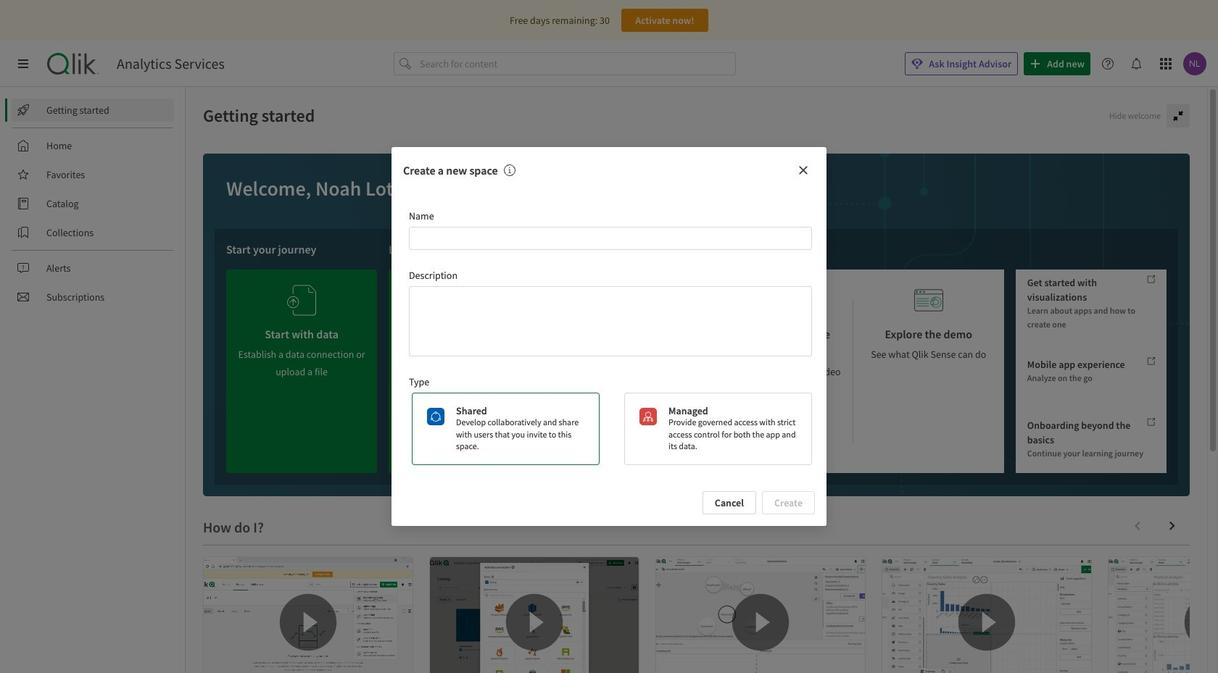 Task type: describe. For each thing, give the bounding box(es) containing it.
hide welcome image
[[1173, 110, 1184, 122]]

how do i create an app? image
[[204, 558, 413, 674]]

close sidebar menu image
[[17, 58, 29, 70]]

analytics services element
[[117, 55, 225, 73]]



Task type: locate. For each thing, give the bounding box(es) containing it.
dialog
[[392, 147, 827, 527]]

explore the demo image
[[914, 281, 943, 320]]

learn how to analyze data image
[[763, 281, 792, 320]]

main content
[[186, 87, 1218, 674]]

analyze sample data image
[[612, 281, 641, 320]]

invite users image
[[450, 276, 479, 314]]

how do i define data associations? image
[[656, 558, 865, 674]]

how do i create a visualization? image
[[883, 558, 1092, 674]]

option group
[[406, 393, 812, 466]]

None text field
[[409, 227, 812, 250], [409, 286, 812, 357], [409, 227, 812, 250], [409, 286, 812, 357]]

close image
[[798, 164, 809, 176]]

how do i load data into an app? image
[[430, 558, 639, 674]]

navigation pane element
[[0, 93, 185, 315]]



